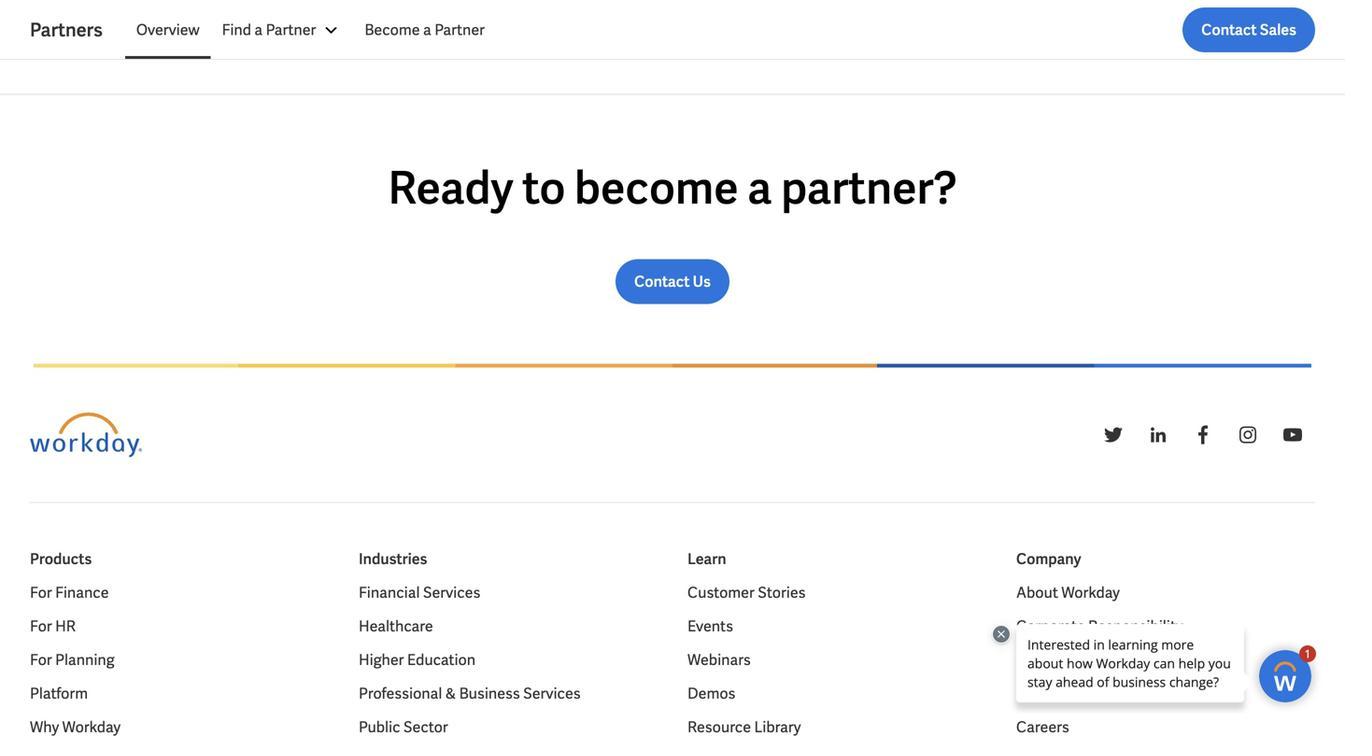 Task type: locate. For each thing, give the bounding box(es) containing it.
healthcare link
[[359, 615, 433, 638]]

find a partner
[[222, 20, 316, 40]]

demos
[[688, 684, 736, 704]]

find a partner button
[[211, 7, 354, 52]]

1 horizontal spatial services
[[524, 684, 581, 704]]

menu
[[125, 7, 496, 52]]

contact left "us"
[[635, 272, 690, 292]]

sales
[[1261, 20, 1297, 40]]

webinars link
[[688, 649, 751, 671]]

services inside professional & business services link
[[524, 684, 581, 704]]

webinars
[[688, 650, 751, 670]]

list containing about workday
[[1017, 582, 1316, 736]]

for down for hr link
[[30, 650, 52, 670]]

contact for contact us
[[635, 272, 690, 292]]

to
[[523, 159, 566, 217]]

services right business at the bottom of the page
[[524, 684, 581, 704]]

for planning
[[30, 650, 115, 670]]

for hr link
[[30, 615, 76, 638]]

go to linkedin image
[[1148, 424, 1170, 446]]

1 horizontal spatial contact
[[1202, 20, 1258, 40]]

for finance
[[30, 583, 109, 603]]

partners
[[30, 18, 103, 42]]

planning
[[55, 650, 115, 670]]

partner right find at the left top of the page
[[266, 20, 316, 40]]

list containing customer stories
[[688, 582, 987, 736]]

for up for hr link
[[30, 583, 52, 603]]

for inside "link"
[[30, 650, 52, 670]]

corporate responsibility
[[1017, 617, 1184, 636]]

list containing for finance
[[30, 582, 329, 736]]

about workday link
[[1017, 582, 1120, 604]]

0 horizontal spatial a
[[255, 20, 263, 40]]

responsibility
[[1089, 617, 1184, 636]]

3 list item from the left
[[688, 716, 987, 736]]

0 vertical spatial services
[[423, 583, 481, 603]]

1 horizontal spatial partner
[[435, 20, 485, 40]]

investor relations link
[[1017, 649, 1165, 671]]

for planning link
[[30, 649, 115, 671]]

&
[[446, 684, 456, 704]]

financial services
[[359, 583, 481, 603]]

ready
[[388, 159, 514, 217]]

higher education
[[359, 650, 476, 670]]

business
[[459, 684, 520, 704]]

become
[[365, 20, 420, 40]]

services inside financial services link
[[423, 583, 481, 603]]

services
[[423, 583, 481, 603], [524, 684, 581, 704]]

0 vertical spatial for
[[30, 583, 52, 603]]

newsroom link
[[1017, 683, 1116, 705]]

partner right become
[[435, 20, 485, 40]]

0 horizontal spatial contact
[[635, 272, 690, 292]]

opens in a new tab image down relations
[[1094, 683, 1116, 705]]

list item for for planning
[[30, 716, 329, 736]]

contact left sales
[[1202, 20, 1258, 40]]

services right financial
[[423, 583, 481, 603]]

go to the homepage image
[[30, 413, 142, 457]]

contact
[[1202, 20, 1258, 40], [635, 272, 690, 292]]

1 for from the top
[[30, 583, 52, 603]]

education
[[407, 650, 476, 670]]

events
[[688, 617, 734, 636]]

a for find
[[255, 20, 263, 40]]

partner
[[266, 20, 316, 40], [435, 20, 485, 40]]

0 horizontal spatial partner
[[266, 20, 316, 40]]

partner inside dropdown button
[[266, 20, 316, 40]]

corporate
[[1017, 617, 1086, 636]]

list item
[[30, 716, 329, 736], [359, 716, 658, 736], [688, 716, 987, 736], [1017, 716, 1316, 736]]

become a partner link
[[354, 7, 496, 52]]

2 list item from the left
[[359, 716, 658, 736]]

contact us
[[635, 272, 711, 292]]

2 partner from the left
[[435, 20, 485, 40]]

for
[[30, 583, 52, 603], [30, 617, 52, 636], [30, 650, 52, 670]]

for finance link
[[30, 582, 109, 604]]

1 vertical spatial opens in a new tab image
[[1094, 683, 1116, 705]]

stories
[[758, 583, 806, 603]]

opens in a new tab image for newsroom
[[1094, 683, 1116, 705]]

0 horizontal spatial opens in a new tab image
[[1094, 683, 1116, 705]]

a
[[255, 20, 263, 40], [423, 20, 432, 40], [748, 159, 773, 217]]

newsroom
[[1017, 684, 1090, 704]]

1 horizontal spatial opens in a new tab image
[[1143, 649, 1165, 671]]

2 vertical spatial for
[[30, 650, 52, 670]]

list
[[125, 7, 1316, 52], [30, 582, 329, 736], [359, 582, 658, 736], [688, 582, 987, 736], [1017, 582, 1316, 736]]

list item for webinars
[[688, 716, 987, 736]]

find
[[222, 20, 251, 40]]

investor
[[1017, 650, 1072, 670]]

a for become
[[423, 20, 432, 40]]

go to instagram image
[[1237, 424, 1260, 446]]

partner for find a partner
[[266, 20, 316, 40]]

1 vertical spatial services
[[524, 684, 581, 704]]

go to facebook image
[[1193, 424, 1215, 446]]

opens in a new tab image down responsibility
[[1143, 649, 1165, 671]]

higher
[[359, 650, 404, 670]]

ready to become a partner?
[[388, 159, 958, 217]]

3 for from the top
[[30, 650, 52, 670]]

2 for from the top
[[30, 617, 52, 636]]

contact us link
[[616, 259, 730, 304]]

opens in a new tab image
[[1143, 649, 1165, 671], [1094, 683, 1116, 705]]

4 list item from the left
[[1017, 716, 1316, 736]]

0 vertical spatial contact
[[1202, 20, 1258, 40]]

1 horizontal spatial a
[[423, 20, 432, 40]]

demos link
[[688, 683, 736, 705]]

a inside dropdown button
[[255, 20, 263, 40]]

1 vertical spatial contact
[[635, 272, 690, 292]]

partner?
[[781, 159, 958, 217]]

about workday
[[1017, 583, 1120, 603]]

1 list item from the left
[[30, 716, 329, 736]]

1 partner from the left
[[266, 20, 316, 40]]

become a partner
[[365, 20, 485, 40]]

0 vertical spatial opens in a new tab image
[[1143, 649, 1165, 671]]

1 vertical spatial for
[[30, 617, 52, 636]]

for left the "hr"
[[30, 617, 52, 636]]

partner for become a partner
[[435, 20, 485, 40]]

0 horizontal spatial services
[[423, 583, 481, 603]]

list containing financial services
[[359, 582, 658, 736]]



Task type: vqa. For each thing, say whether or not it's contained in the screenshot.


Task type: describe. For each thing, give the bounding box(es) containing it.
workday
[[1062, 583, 1120, 603]]

relations
[[1075, 650, 1139, 670]]

for for for finance
[[30, 583, 52, 603]]

overview
[[136, 20, 200, 40]]

list for industries
[[359, 582, 658, 736]]

finance
[[55, 583, 109, 603]]

contact sales link
[[1183, 7, 1316, 52]]

higher education link
[[359, 649, 476, 671]]

overview link
[[125, 7, 211, 52]]

opens in a new tab image for investor relations
[[1143, 649, 1165, 671]]

2 horizontal spatial a
[[748, 159, 773, 217]]

investor relations
[[1017, 650, 1139, 670]]

list containing overview
[[125, 7, 1316, 52]]

platform
[[30, 684, 88, 704]]

company
[[1017, 550, 1082, 569]]

learn
[[688, 550, 727, 569]]

corporate responsibility link
[[1017, 615, 1184, 638]]

go to twitter image
[[1103, 424, 1125, 446]]

for for for hr
[[30, 617, 52, 636]]

customer stories
[[688, 583, 806, 603]]

platform link
[[30, 683, 88, 705]]

industries
[[359, 550, 428, 569]]

products
[[30, 550, 92, 569]]

for for for planning
[[30, 650, 52, 670]]

professional & business services link
[[359, 683, 581, 705]]

professional & business services
[[359, 684, 581, 704]]

list for products
[[30, 582, 329, 736]]

about
[[1017, 583, 1059, 603]]

events link
[[688, 615, 734, 638]]

become
[[575, 159, 739, 217]]

list item for higher education
[[359, 716, 658, 736]]

partners link
[[30, 17, 125, 43]]

contact for contact sales
[[1202, 20, 1258, 40]]

customer stories link
[[688, 582, 806, 604]]

list for company
[[1017, 582, 1316, 736]]

financial
[[359, 583, 420, 603]]

us
[[693, 272, 711, 292]]

for hr
[[30, 617, 76, 636]]

financial services link
[[359, 582, 481, 604]]

menu containing overview
[[125, 7, 496, 52]]

customer
[[688, 583, 755, 603]]

professional
[[359, 684, 442, 704]]

list for learn
[[688, 582, 987, 736]]

list item for investor relations
[[1017, 716, 1316, 736]]

contact sales
[[1202, 20, 1297, 40]]

hr
[[55, 617, 76, 636]]

go to youtube image
[[1282, 424, 1305, 446]]

healthcare
[[359, 617, 433, 636]]



